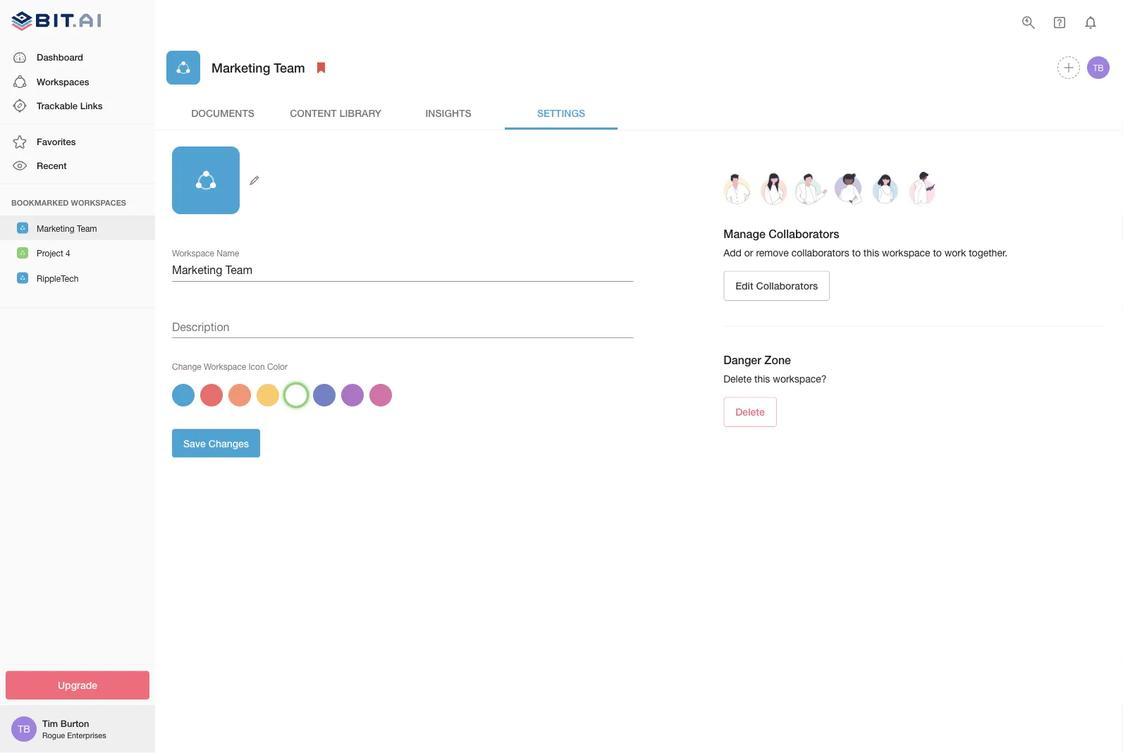 Task type: describe. For each thing, give the bounding box(es) containing it.
manage
[[724, 227, 766, 241]]

enterprises
[[67, 732, 106, 741]]

0 vertical spatial workspace
[[172, 249, 214, 258]]

workspaces
[[71, 198, 126, 207]]

bookmarked workspaces
[[11, 198, 126, 207]]

trackable links
[[37, 100, 103, 111]]

changes
[[209, 438, 249, 450]]

danger
[[724, 354, 762, 367]]

tim
[[42, 719, 58, 730]]

bookmarked
[[11, 198, 69, 207]]

project 4
[[37, 249, 70, 259]]

name
[[217, 249, 239, 258]]

tab list containing documents
[[166, 96, 1112, 130]]

marketing team inside button
[[37, 224, 97, 234]]

workspaces
[[37, 76, 89, 87]]

remove bookmark image
[[313, 59, 330, 76]]

0 horizontal spatial tb
[[18, 724, 30, 736]]

color
[[267, 362, 288, 372]]

content
[[290, 107, 337, 119]]

favorites button
[[0, 130, 155, 154]]

collaborators
[[792, 247, 850, 259]]

burton
[[60, 719, 89, 730]]

content library link
[[279, 96, 392, 130]]

project
[[37, 249, 63, 259]]

workspace?
[[773, 374, 827, 385]]

insights
[[426, 107, 472, 119]]

insights link
[[392, 96, 505, 130]]

Workspace Description text field
[[172, 316, 634, 339]]

collaborators for edit
[[756, 280, 818, 292]]

edit collaborators button
[[724, 271, 830, 301]]

Workspace Name text field
[[172, 260, 634, 282]]

rippletech
[[37, 274, 79, 284]]

trackable
[[37, 100, 78, 111]]

save
[[183, 438, 206, 450]]

marketing team button
[[0, 216, 155, 241]]

tb inside button
[[1094, 63, 1104, 73]]

2 to from the left
[[933, 247, 942, 259]]

rogue
[[42, 732, 65, 741]]

upgrade button
[[6, 672, 150, 700]]

recent button
[[0, 154, 155, 178]]



Task type: locate. For each thing, give the bounding box(es) containing it.
collaborators for manage
[[769, 227, 840, 241]]

workspace left name
[[172, 249, 214, 258]]

together.
[[969, 247, 1008, 259]]

recent
[[37, 160, 67, 171]]

marketing team up "documents"
[[212, 60, 305, 75]]

tb button
[[1085, 54, 1112, 81]]

1 to from the left
[[852, 247, 861, 259]]

1 vertical spatial tb
[[18, 724, 30, 736]]

workspaces button
[[0, 70, 155, 94]]

edit
[[736, 280, 754, 292]]

0 horizontal spatial this
[[755, 374, 770, 385]]

delete
[[724, 374, 752, 385], [736, 407, 765, 418]]

workspace name
[[172, 249, 239, 258]]

marketing team up "4"
[[37, 224, 97, 234]]

delete down the danger zone delete this workspace?
[[736, 407, 765, 418]]

upgrade
[[58, 680, 97, 692]]

edit collaborators
[[736, 280, 818, 292]]

dashboard
[[37, 52, 83, 63]]

change
[[172, 362, 202, 372]]

tb
[[1094, 63, 1104, 73], [18, 724, 30, 736]]

settings
[[537, 107, 585, 119]]

team
[[274, 60, 305, 75], [77, 224, 97, 234]]

library
[[340, 107, 381, 119]]

1 horizontal spatial marketing
[[212, 60, 270, 75]]

1 vertical spatial marketing
[[37, 224, 74, 234]]

links
[[80, 100, 103, 111]]

or
[[745, 247, 754, 259]]

0 vertical spatial delete
[[724, 374, 752, 385]]

0 vertical spatial collaborators
[[769, 227, 840, 241]]

0 vertical spatial tb
[[1094, 63, 1104, 73]]

documents
[[191, 107, 255, 119]]

1 horizontal spatial marketing team
[[212, 60, 305, 75]]

1 vertical spatial workspace
[[204, 362, 246, 372]]

dashboard button
[[0, 46, 155, 70]]

workspace
[[172, 249, 214, 258], [204, 362, 246, 372]]

0 vertical spatial marketing
[[212, 60, 270, 75]]

1 horizontal spatial to
[[933, 247, 942, 259]]

icon
[[249, 362, 265, 372]]

to left work
[[933, 247, 942, 259]]

manage collaborators add or remove collaborators to this workspace to work together.
[[724, 227, 1008, 259]]

0 vertical spatial team
[[274, 60, 305, 75]]

this inside manage collaborators add or remove collaborators to this workspace to work together.
[[864, 247, 880, 259]]

this
[[864, 247, 880, 259], [755, 374, 770, 385]]

delete inside the danger zone delete this workspace?
[[724, 374, 752, 385]]

1 vertical spatial marketing team
[[37, 224, 97, 234]]

remove
[[756, 247, 789, 259]]

work
[[945, 247, 967, 259]]

1 vertical spatial team
[[77, 224, 97, 234]]

collaborators inside manage collaborators add or remove collaborators to this workspace to work together.
[[769, 227, 840, 241]]

collaborators down remove
[[756, 280, 818, 292]]

workspace
[[882, 247, 931, 259]]

0 vertical spatial marketing team
[[212, 60, 305, 75]]

this down zone
[[755, 374, 770, 385]]

1 horizontal spatial this
[[864, 247, 880, 259]]

collaborators up collaborators
[[769, 227, 840, 241]]

marketing up "documents"
[[212, 60, 270, 75]]

save changes button
[[172, 429, 260, 458]]

0 horizontal spatial marketing
[[37, 224, 74, 234]]

0 horizontal spatial to
[[852, 247, 861, 259]]

workspace left "icon"
[[204, 362, 246, 372]]

change workspace icon color
[[172, 362, 288, 372]]

team inside marketing team button
[[77, 224, 97, 234]]

zone
[[765, 354, 791, 367]]

settings link
[[505, 96, 618, 130]]

collaborators
[[769, 227, 840, 241], [756, 280, 818, 292]]

collaborators inside button
[[756, 280, 818, 292]]

add
[[724, 247, 742, 259]]

tim burton rogue enterprises
[[42, 719, 106, 741]]

content library
[[290, 107, 381, 119]]

delete button
[[724, 398, 777, 428]]

tab list
[[166, 96, 1112, 130]]

danger zone delete this workspace?
[[724, 354, 827, 385]]

favorites
[[37, 136, 76, 147]]

marketing team
[[212, 60, 305, 75], [37, 224, 97, 234]]

delete down danger
[[724, 374, 752, 385]]

1 vertical spatial delete
[[736, 407, 765, 418]]

0 horizontal spatial marketing team
[[37, 224, 97, 234]]

rippletech button
[[0, 266, 155, 291]]

trackable links button
[[0, 94, 155, 118]]

marketing inside button
[[37, 224, 74, 234]]

team up project 4 button
[[77, 224, 97, 234]]

team left remove bookmark image
[[274, 60, 305, 75]]

project 4 button
[[0, 241, 155, 266]]

1 horizontal spatial tb
[[1094, 63, 1104, 73]]

this left "workspace"
[[864, 247, 880, 259]]

1 vertical spatial collaborators
[[756, 280, 818, 292]]

this inside the danger zone delete this workspace?
[[755, 374, 770, 385]]

to right collaborators
[[852, 247, 861, 259]]

marketing up project 4
[[37, 224, 74, 234]]

4
[[66, 249, 70, 259]]

0 vertical spatial this
[[864, 247, 880, 259]]

documents link
[[166, 96, 279, 130]]

1 horizontal spatial team
[[274, 60, 305, 75]]

marketing
[[212, 60, 270, 75], [37, 224, 74, 234]]

1 vertical spatial this
[[755, 374, 770, 385]]

delete inside button
[[736, 407, 765, 418]]

save changes
[[183, 438, 249, 450]]

to
[[852, 247, 861, 259], [933, 247, 942, 259]]

0 horizontal spatial team
[[77, 224, 97, 234]]



Task type: vqa. For each thing, say whether or not it's contained in the screenshot.
T to the left
no



